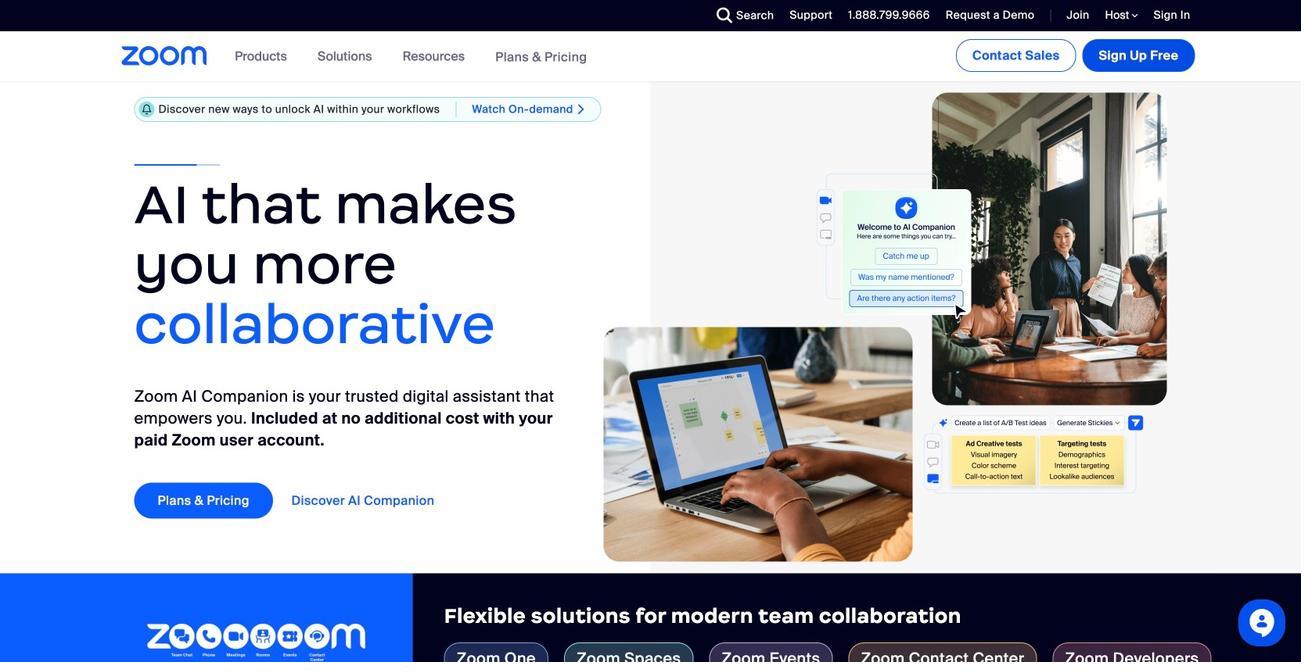 Task type: locate. For each thing, give the bounding box(es) containing it.
0 vertical spatial zoom interface icon image
[[662, 174, 971, 320]]

zoom interface icon image
[[662, 174, 971, 320], [924, 416, 1144, 494]]

zoom unified communication platform image
[[147, 624, 366, 663]]

meetings navigation
[[953, 31, 1198, 75]]

banner
[[103, 31, 1198, 83]]

tab list
[[444, 643, 1270, 663]]

zoom logo image
[[122, 46, 207, 66]]

main content
[[0, 31, 1301, 663]]

zoom one tab
[[444, 643, 548, 663]]



Task type: vqa. For each thing, say whether or not it's contained in the screenshot.
Zoom One tab
yes



Task type: describe. For each thing, give the bounding box(es) containing it.
1 vertical spatial zoom interface icon image
[[924, 416, 1144, 494]]

right image
[[573, 103, 589, 116]]

product information navigation
[[223, 31, 599, 83]]



